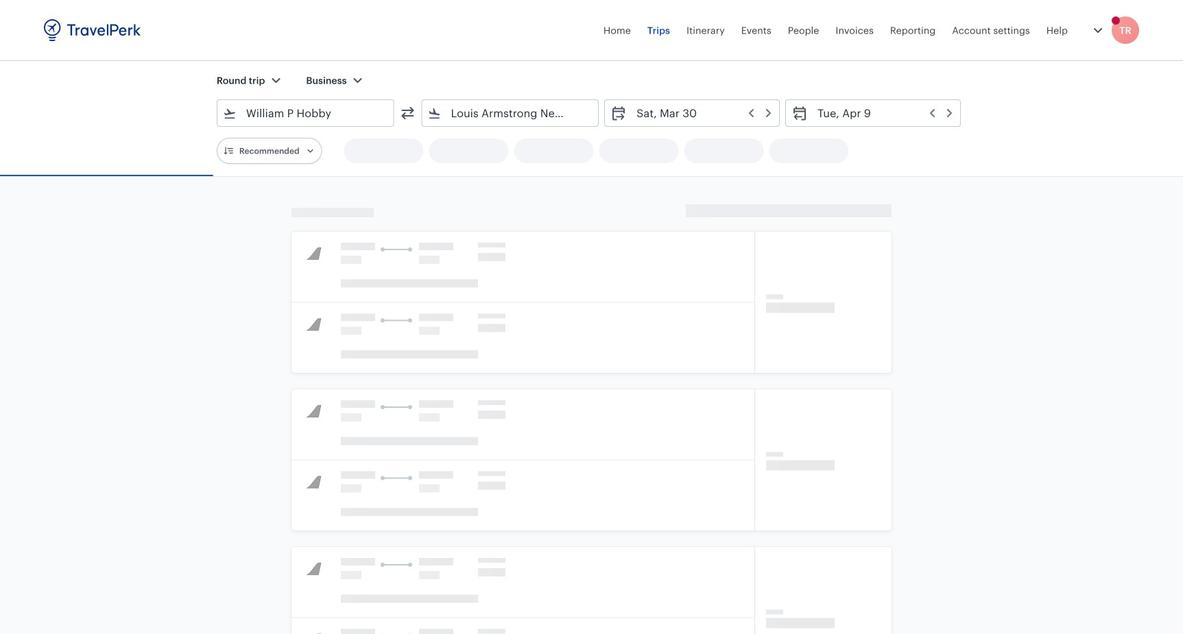 Task type: vqa. For each thing, say whether or not it's contained in the screenshot.
From search field
yes



Task type: locate. For each thing, give the bounding box(es) containing it.
To search field
[[442, 102, 581, 124]]

From search field
[[237, 102, 376, 124]]



Task type: describe. For each thing, give the bounding box(es) containing it.
Depart field
[[627, 102, 774, 124]]

Return field
[[808, 102, 955, 124]]



